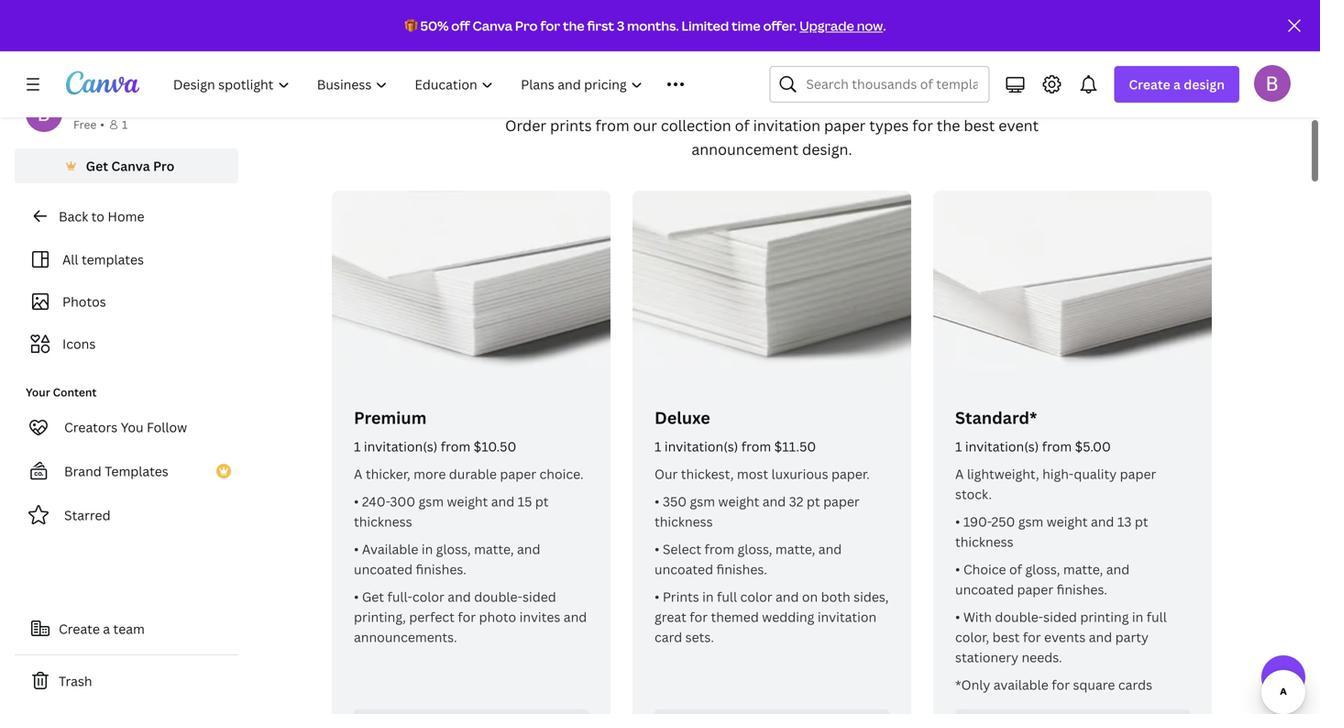 Task type: vqa. For each thing, say whether or not it's contained in the screenshot.
to
yes



Task type: describe. For each thing, give the bounding box(es) containing it.
*only available for square cards
[[956, 676, 1153, 694]]

brand templates link
[[15, 453, 238, 490]]

party
[[1116, 629, 1149, 646]]

a thicker, more durable paper choice.
[[354, 466, 584, 483]]

invitation inside • prints in full color and on both sides, great for themed wedding invitation card sets.
[[818, 609, 877, 626]]

brand templates
[[64, 463, 169, 480]]

• prints in full color and on both sides, great for themed wedding invitation card sets.
[[655, 588, 889, 646]]

your
[[26, 385, 50, 400]]

icons
[[62, 335, 96, 353]]

invitations
[[624, 60, 778, 100]]

off
[[452, 17, 470, 34]]

color,
[[956, 629, 990, 646]]

invites
[[520, 609, 561, 626]]

uncoated inside • choice of gloss, matte, and uncoated paper finishes.
[[956, 581, 1015, 599]]

1 for premium
[[354, 438, 361, 455]]

get canva pro button
[[15, 149, 238, 183]]

needs.
[[1022, 649, 1063, 666]]

canva inside button
[[111, 157, 150, 175]]

create a design button
[[1115, 66, 1240, 103]]

gloss, inside • choice of gloss, matte, and uncoated paper finishes.
[[1026, 561, 1061, 578]]

1 for deluxe
[[655, 438, 662, 455]]

high-
[[1043, 466, 1074, 483]]

full inside • prints in full color and on both sides, great for themed wedding invitation card sets.
[[717, 588, 738, 606]]

prints
[[550, 116, 592, 135]]

a for standard*
[[956, 466, 964, 483]]

you
[[121, 419, 144, 436]]

standard* 1 invitation(s) from $5.00
[[956, 407, 1112, 455]]

• for • with double-sided printing in full color, best for events and party stationery needs.
[[956, 609, 961, 626]]

double- inside • get full-color and double-sided printing, perfect for photo invites and announcements.
[[474, 588, 523, 606]]

back to home
[[59, 208, 144, 225]]

invitation inside order prints from our collection of invitation paper types for the best event announcement design.
[[754, 116, 821, 135]]

thickest,
[[681, 466, 734, 483]]

stock.
[[956, 486, 993, 503]]

1 for standard*
[[956, 438, 963, 455]]

best inside order prints from our collection of invitation paper types for the best event announcement design.
[[964, 116, 996, 135]]

to
[[91, 208, 105, 225]]

standard*
[[956, 407, 1038, 429]]

invitation(s) for premium
[[364, 438, 438, 455]]

matte, for deluxe
[[776, 541, 816, 558]]

• right free
[[100, 117, 104, 132]]

finishes. for deluxe
[[717, 561, 768, 578]]

back
[[59, 208, 88, 225]]

gloss, for deluxe
[[738, 541, 773, 558]]

first
[[587, 17, 615, 34]]

get inside button
[[86, 157, 108, 175]]

from for deluxe
[[742, 438, 772, 455]]

pt for premium
[[535, 493, 549, 510]]

finishes. inside • choice of gloss, matte, and uncoated paper finishes.
[[1057, 581, 1108, 599]]

$10.50
[[474, 438, 517, 455]]

all templates link
[[26, 242, 227, 277]]

offer.
[[764, 17, 797, 34]]

invitation(s) inside standard* 1 invitation(s) from $5.00
[[966, 438, 1040, 455]]

32
[[789, 493, 804, 510]]

from inside order prints from our collection of invitation paper types for the best event announcement design.
[[596, 116, 630, 135]]

upgrade
[[800, 17, 855, 34]]

by
[[784, 60, 822, 100]]

thickness for deluxe
[[655, 513, 713, 531]]

creators
[[64, 419, 118, 436]]

🎁 50% off canva pro for the first 3 months. limited time offer. upgrade now .
[[405, 17, 886, 34]]

full-
[[388, 588, 413, 606]]

back to home link
[[15, 198, 238, 235]]

order
[[505, 116, 547, 135]]

$11.50
[[775, 438, 817, 455]]

and inside • prints in full color and on both sides, great for themed wedding invitation card sets.
[[776, 588, 799, 606]]

your content
[[26, 385, 97, 400]]

shop
[[543, 60, 618, 100]]

stationery
[[956, 649, 1019, 666]]

card
[[655, 629, 683, 646]]

photos
[[62, 293, 106, 310]]

deluxe image
[[633, 191, 912, 400]]

types
[[870, 116, 909, 135]]

content
[[53, 385, 97, 400]]

matte, inside • choice of gloss, matte, and uncoated paper finishes.
[[1064, 561, 1104, 578]]

gsm inside • 350 gsm weight and 32 pt paper thickness
[[690, 493, 716, 510]]

printing
[[1081, 609, 1130, 626]]

a for team
[[103, 621, 110, 638]]

deluxe 1 invitation(s) from $11.50
[[655, 407, 817, 455]]

from inside • select from gloss, matte, and uncoated finishes.
[[705, 541, 735, 558]]

team
[[113, 621, 145, 638]]

starred link
[[15, 497, 238, 534]]

matte, for premium
[[474, 541, 514, 558]]

durable
[[449, 466, 497, 483]]

create for create a team
[[59, 621, 100, 638]]

13
[[1118, 513, 1132, 531]]

350
[[663, 493, 687, 510]]

most
[[737, 466, 769, 483]]

invitation(s) for deluxe
[[665, 438, 739, 455]]

create a design
[[1129, 76, 1225, 93]]

free •
[[73, 117, 104, 132]]

• for • available in gloss, matte, and uncoated finishes.
[[354, 541, 359, 558]]

and inside • 350 gsm weight and 32 pt paper thickness
[[763, 493, 786, 510]]

all templates
[[62, 251, 144, 268]]

deluxe
[[655, 407, 711, 429]]

• 240-300 gsm weight and 15 pt thickness
[[354, 493, 549, 531]]

wedding
[[762, 609, 815, 626]]

available
[[994, 676, 1049, 694]]

photos link
[[26, 284, 227, 319]]

limited
[[682, 17, 729, 34]]

sides,
[[854, 588, 889, 606]]

paper inside order prints from our collection of invitation paper types for the best event announcement design.
[[825, 116, 866, 135]]

time
[[732, 17, 761, 34]]

1 right free • on the top left of the page
[[122, 117, 128, 132]]

sets.
[[686, 629, 714, 646]]

• select from gloss, matte, and uncoated finishes.
[[655, 541, 842, 578]]

250
[[992, 513, 1016, 531]]

cards
[[1119, 676, 1153, 694]]



Task type: locate. For each thing, give the bounding box(es) containing it.
0 horizontal spatial a
[[354, 466, 363, 483]]

thickness for premium
[[354, 513, 412, 531]]

• for • get full-color and double-sided printing, perfect for photo invites and announcements.
[[354, 588, 359, 606]]

gloss, for premium
[[436, 541, 471, 558]]

• for • 190-250 gsm weight and 13 pt thickness
[[956, 513, 961, 531]]

icons link
[[26, 327, 227, 361]]

thickness inside • 240-300 gsm weight and 15 pt thickness
[[354, 513, 412, 531]]

follow
[[147, 419, 187, 436]]

in for full
[[703, 588, 714, 606]]

color up perfect
[[413, 588, 445, 606]]

15
[[518, 493, 532, 510]]

a left thicker, on the left of the page
[[354, 466, 363, 483]]

0 vertical spatial invitation
[[754, 116, 821, 135]]

luxurious
[[772, 466, 829, 483]]

get down free • on the top left of the page
[[86, 157, 108, 175]]

1 horizontal spatial pt
[[807, 493, 821, 510]]

prints
[[663, 588, 700, 606]]

1 a from the left
[[354, 466, 363, 483]]

canva up back to home link at the top left of the page
[[111, 157, 150, 175]]

our
[[633, 116, 658, 135]]

.
[[883, 17, 886, 34]]

paper up the design. on the right
[[825, 116, 866, 135]]

create left the team
[[59, 621, 100, 638]]

from for premium
[[441, 438, 471, 455]]

weight down the a lightweight, high-quality paper stock.
[[1047, 513, 1088, 531]]

a lightweight, high-quality paper stock.
[[956, 466, 1157, 503]]

brand
[[64, 463, 102, 480]]

0 vertical spatial in
[[422, 541, 433, 558]]

3
[[617, 17, 625, 34]]

in inside • prints in full color and on both sides, great for themed wedding invitation card sets.
[[703, 588, 714, 606]]

and left 15
[[491, 493, 515, 510]]

0 vertical spatial pro
[[515, 17, 538, 34]]

weight for premium
[[447, 493, 488, 510]]

• for • 350 gsm weight and 32 pt paper thickness
[[655, 493, 660, 510]]

0 horizontal spatial finishes.
[[416, 561, 467, 578]]

2 horizontal spatial thickness
[[956, 533, 1014, 551]]

2 vertical spatial in
[[1133, 609, 1144, 626]]

weight down the a thicker, more durable paper choice.
[[447, 493, 488, 510]]

gsm for standard*
[[1019, 513, 1044, 531]]

gsm right 350
[[690, 493, 716, 510]]

and inside • 190-250 gsm weight and 13 pt thickness
[[1091, 513, 1115, 531]]

pt for standard*
[[1135, 513, 1149, 531]]

None search field
[[770, 66, 990, 103]]

thickness down 240-
[[354, 513, 412, 531]]

months.
[[628, 17, 679, 34]]

0 vertical spatial double-
[[474, 588, 523, 606]]

*only
[[956, 676, 991, 694]]

and
[[491, 493, 515, 510], [763, 493, 786, 510], [1091, 513, 1115, 531], [517, 541, 541, 558], [819, 541, 842, 558], [1107, 561, 1130, 578], [448, 588, 471, 606], [776, 588, 799, 606], [564, 609, 587, 626], [1089, 629, 1113, 646]]

premium 1 invitation(s) from $10.50
[[354, 407, 517, 455]]

1 horizontal spatial create
[[1129, 76, 1171, 93]]

get up printing,
[[362, 588, 384, 606]]

uncoated down select
[[655, 561, 714, 578]]

0 horizontal spatial the
[[563, 17, 585, 34]]

0 horizontal spatial create
[[59, 621, 100, 638]]

paper down paper.
[[824, 493, 860, 510]]

• for • choice of gloss, matte, and uncoated paper finishes.
[[956, 561, 961, 578]]

matte,
[[474, 541, 514, 558], [776, 541, 816, 558], [1064, 561, 1104, 578]]

invitation(s) up thicker, on the left of the page
[[364, 438, 438, 455]]

full up themed
[[717, 588, 738, 606]]

1 horizontal spatial a
[[1174, 76, 1181, 93]]

• for • 240-300 gsm weight and 15 pt thickness
[[354, 493, 359, 510]]

240-
[[362, 493, 390, 510]]

templates
[[82, 251, 144, 268]]

of inside order prints from our collection of invitation paper types for the best event announcement design.
[[735, 116, 750, 135]]

thickness inside • 350 gsm weight and 32 pt paper thickness
[[655, 513, 713, 531]]

perfect
[[409, 609, 455, 626]]

get inside • get full-color and double-sided printing, perfect for photo invites and announcements.
[[362, 588, 384, 606]]

0 vertical spatial create
[[1129, 76, 1171, 93]]

• inside • 240-300 gsm weight and 15 pt thickness
[[354, 493, 359, 510]]

0 vertical spatial canva
[[473, 17, 513, 34]]

2 color from the left
[[741, 588, 773, 606]]

of right the choice
[[1010, 561, 1023, 578]]

• 350 gsm weight and 32 pt paper thickness
[[655, 493, 860, 531]]

• inside • 190-250 gsm weight and 13 pt thickness
[[956, 513, 961, 531]]

in
[[422, 541, 433, 558], [703, 588, 714, 606], [1133, 609, 1144, 626]]

weight down the most at right
[[719, 493, 760, 510]]

in up the party
[[1133, 609, 1144, 626]]

the inside order prints from our collection of invitation paper types for the best event announcement design.
[[937, 116, 961, 135]]

creators you follow link
[[15, 409, 238, 446]]

double-
[[474, 588, 523, 606], [996, 609, 1044, 626]]

uncoated for deluxe
[[655, 561, 714, 578]]

gsm for premium
[[419, 493, 444, 510]]

color up themed
[[741, 588, 773, 606]]

thickness down 350
[[655, 513, 713, 531]]

• for • prints in full color and on both sides, great for themed wedding invitation card sets.
[[655, 588, 660, 606]]

full up the party
[[1147, 609, 1168, 626]]

from right select
[[705, 541, 735, 558]]

• left the choice
[[956, 561, 961, 578]]

1 inside standard* 1 invitation(s) from $5.00
[[956, 438, 963, 455]]

in right prints
[[703, 588, 714, 606]]

a for premium
[[354, 466, 363, 483]]

• for • select from gloss, matte, and uncoated finishes.
[[655, 541, 660, 558]]

from left our
[[596, 116, 630, 135]]

1 invitation(s) from the left
[[364, 438, 438, 455]]

• inside • select from gloss, matte, and uncoated finishes.
[[655, 541, 660, 558]]

0 horizontal spatial uncoated
[[354, 561, 413, 578]]

• up printing,
[[354, 588, 359, 606]]

• inside • available in gloss, matte, and uncoated finishes.
[[354, 541, 359, 558]]

uncoated down available
[[354, 561, 413, 578]]

0 horizontal spatial double-
[[474, 588, 523, 606]]

uncoated for premium
[[354, 561, 413, 578]]

1 vertical spatial of
[[1010, 561, 1023, 578]]

1 horizontal spatial gloss,
[[738, 541, 773, 558]]

and inside • select from gloss, matte, and uncoated finishes.
[[819, 541, 842, 558]]

matte, down 32
[[776, 541, 816, 558]]

double- right the with
[[996, 609, 1044, 626]]

in inside • available in gloss, matte, and uncoated finishes.
[[422, 541, 433, 558]]

from for standard*
[[1043, 438, 1072, 455]]

2 horizontal spatial pt
[[1135, 513, 1149, 531]]

• inside • choice of gloss, matte, and uncoated paper finishes.
[[956, 561, 961, 578]]

in for gloss,
[[422, 541, 433, 558]]

gsm
[[419, 493, 444, 510], [690, 493, 716, 510], [1019, 513, 1044, 531]]

double- inside • with double-sided printing in full color, best for events and party stationery needs.
[[996, 609, 1044, 626]]

paper up 15
[[500, 466, 537, 483]]

weight
[[447, 493, 488, 510], [719, 493, 760, 510], [1047, 513, 1088, 531]]

trash link
[[15, 663, 238, 700]]

pt right 32
[[807, 493, 821, 510]]

and inside • with double-sided printing in full color, best for events and party stationery needs.
[[1089, 629, 1113, 646]]

the left first
[[563, 17, 585, 34]]

0 vertical spatial the
[[563, 17, 585, 34]]

for left first
[[541, 17, 561, 34]]

paper.
[[832, 466, 870, 483]]

a inside button
[[103, 621, 110, 638]]

double- up "photo"
[[474, 588, 523, 606]]

0 horizontal spatial thickness
[[354, 513, 412, 531]]

in inside • with double-sided printing in full color, best for events and party stationery needs.
[[1133, 609, 1144, 626]]

50%
[[421, 17, 449, 34]]

1 vertical spatial best
[[993, 629, 1020, 646]]

trash
[[59, 673, 92, 690]]

best inside • with double-sided printing in full color, best for events and party stationery needs.
[[993, 629, 1020, 646]]

our
[[655, 466, 678, 483]]

for right "types"
[[913, 116, 934, 135]]

and right the invites
[[564, 609, 587, 626]]

get
[[86, 157, 108, 175], [362, 588, 384, 606]]

• left 350
[[655, 493, 660, 510]]

• with double-sided printing in full color, best for events and party stationery needs.
[[956, 609, 1168, 666]]

of
[[735, 116, 750, 135], [1010, 561, 1023, 578]]

our thickest, most luxurious paper.
[[655, 466, 870, 483]]

finishes. inside • available in gloss, matte, and uncoated finishes.
[[416, 561, 467, 578]]

1 horizontal spatial invitation(s)
[[665, 438, 739, 455]]

and up perfect
[[448, 588, 471, 606]]

themed
[[711, 609, 759, 626]]

gsm down more on the left of page
[[419, 493, 444, 510]]

0 horizontal spatial matte,
[[474, 541, 514, 558]]

from inside deluxe 1 invitation(s) from $11.50
[[742, 438, 772, 455]]

top level navigation element
[[161, 66, 726, 103], [161, 66, 726, 103]]

Search search field
[[807, 67, 978, 102]]

matte, down • 240-300 gsm weight and 15 pt thickness
[[474, 541, 514, 558]]

invitation(s) inside deluxe 1 invitation(s) from $11.50
[[665, 438, 739, 455]]

the down stock
[[937, 116, 961, 135]]

uncoated inside • available in gloss, matte, and uncoated finishes.
[[354, 561, 413, 578]]

uncoated
[[354, 561, 413, 578], [655, 561, 714, 578], [956, 581, 1015, 599]]

• left 190- on the right of page
[[956, 513, 961, 531]]

and down printing
[[1089, 629, 1113, 646]]

pro right 'off'
[[515, 17, 538, 34]]

and left 32
[[763, 493, 786, 510]]

a up stock.
[[956, 466, 964, 483]]

0 vertical spatial get
[[86, 157, 108, 175]]

event
[[999, 116, 1039, 135]]

gsm right 250
[[1019, 513, 1044, 531]]

in right available
[[422, 541, 433, 558]]

1 vertical spatial a
[[103, 621, 110, 638]]

paper up • with double-sided printing in full color, best for events and party stationery needs.
[[1018, 581, 1054, 599]]

• inside • 350 gsm weight and 32 pt paper thickness
[[655, 493, 660, 510]]

a for design
[[1174, 76, 1181, 93]]

create for create a design
[[1129, 76, 1171, 93]]

for left "photo"
[[458, 609, 476, 626]]

weight inside • 350 gsm weight and 32 pt paper thickness
[[719, 493, 760, 510]]

paper right quality
[[1121, 466, 1157, 483]]

thickness
[[354, 513, 412, 531], [655, 513, 713, 531], [956, 533, 1014, 551]]

2 horizontal spatial gloss,
[[1026, 561, 1061, 578]]

color inside • prints in full color and on both sides, great for themed wedding invitation card sets.
[[741, 588, 773, 606]]

on
[[802, 588, 818, 606]]

quality
[[1074, 466, 1117, 483]]

1 horizontal spatial the
[[937, 116, 961, 135]]

0 horizontal spatial weight
[[447, 493, 488, 510]]

of up announcement
[[735, 116, 750, 135]]

0 vertical spatial best
[[964, 116, 996, 135]]

pt inside • 240-300 gsm weight and 15 pt thickness
[[535, 493, 549, 510]]

1 horizontal spatial get
[[362, 588, 384, 606]]

2 horizontal spatial finishes.
[[1057, 581, 1108, 599]]

sided up the invites
[[523, 588, 557, 606]]

and inside • available in gloss, matte, and uncoated finishes.
[[517, 541, 541, 558]]

• left the with
[[956, 609, 961, 626]]

a inside dropdown button
[[1174, 76, 1181, 93]]

best
[[964, 116, 996, 135], [993, 629, 1020, 646]]

• left 240-
[[354, 493, 359, 510]]

0 horizontal spatial pro
[[153, 157, 175, 175]]

1 horizontal spatial color
[[741, 588, 773, 606]]

1 horizontal spatial thickness
[[655, 513, 713, 531]]

a left design
[[1174, 76, 1181, 93]]

thickness inside • 190-250 gsm weight and 13 pt thickness
[[956, 533, 1014, 551]]

1 horizontal spatial in
[[703, 588, 714, 606]]

0 horizontal spatial in
[[422, 541, 433, 558]]

1 horizontal spatial uncoated
[[655, 561, 714, 578]]

finishes. up printing
[[1057, 581, 1108, 599]]

🎁
[[405, 17, 418, 34]]

• left available
[[354, 541, 359, 558]]

1 vertical spatial create
[[59, 621, 100, 638]]

for inside order prints from our collection of invitation paper types for the best event announcement design.
[[913, 116, 934, 135]]

invitation(s) inside premium 1 invitation(s) from $10.50
[[364, 438, 438, 455]]

2 invitation(s) from the left
[[665, 438, 739, 455]]

1 vertical spatial canva
[[111, 157, 150, 175]]

and down 13
[[1107, 561, 1130, 578]]

1 horizontal spatial of
[[1010, 561, 1023, 578]]

pt right 15
[[535, 493, 549, 510]]

1 horizontal spatial gsm
[[690, 493, 716, 510]]

gloss, down • 190-250 gsm weight and 13 pt thickness
[[1026, 561, 1061, 578]]

• inside • with double-sided printing in full color, best for events and party stationery needs.
[[956, 609, 961, 626]]

of inside • choice of gloss, matte, and uncoated paper finishes.
[[1010, 561, 1023, 578]]

design
[[1184, 76, 1225, 93]]

1 horizontal spatial a
[[956, 466, 964, 483]]

1 horizontal spatial matte,
[[776, 541, 816, 558]]

order prints from our collection of invitation paper types for the best event announcement design.
[[505, 116, 1039, 159]]

1 down premium
[[354, 438, 361, 455]]

1 vertical spatial full
[[1147, 609, 1168, 626]]

1 vertical spatial the
[[937, 116, 961, 135]]

1 horizontal spatial full
[[1147, 609, 1168, 626]]

•
[[100, 117, 104, 132], [354, 493, 359, 510], [655, 493, 660, 510], [956, 513, 961, 531], [354, 541, 359, 558], [655, 541, 660, 558], [956, 561, 961, 578], [354, 588, 359, 606], [655, 588, 660, 606], [956, 609, 961, 626]]

uncoated inside • select from gloss, matte, and uncoated finishes.
[[655, 561, 714, 578]]

gloss, down • 240-300 gsm weight and 15 pt thickness
[[436, 541, 471, 558]]

finishes. inside • select from gloss, matte, and uncoated finishes.
[[717, 561, 768, 578]]

pro inside button
[[153, 157, 175, 175]]

0 horizontal spatial of
[[735, 116, 750, 135]]

paper inside • 350 gsm weight and 32 pt paper thickness
[[824, 493, 860, 510]]

0 horizontal spatial gsm
[[419, 493, 444, 510]]

1 horizontal spatial finishes.
[[717, 561, 768, 578]]

1 inside premium 1 invitation(s) from $10.50
[[354, 438, 361, 455]]

pt inside • 190-250 gsm weight and 13 pt thickness
[[1135, 513, 1149, 531]]

choice.
[[540, 466, 584, 483]]

1 vertical spatial pro
[[153, 157, 175, 175]]

pro
[[515, 17, 538, 34], [153, 157, 175, 175]]

2 horizontal spatial in
[[1133, 609, 1144, 626]]

0 horizontal spatial sided
[[523, 588, 557, 606]]

sided inside • get full-color and double-sided printing, perfect for photo invites and announcements.
[[523, 588, 557, 606]]

gloss, inside • available in gloss, matte, and uncoated finishes.
[[436, 541, 471, 558]]

2 horizontal spatial gsm
[[1019, 513, 1044, 531]]

and up wedding
[[776, 588, 799, 606]]

create inside button
[[59, 621, 100, 638]]

best left event on the right of page
[[964, 116, 996, 135]]

2 a from the left
[[956, 466, 964, 483]]

paper up "types"
[[828, 60, 916, 100]]

color inside • get full-color and double-sided printing, perfect for photo invites and announcements.
[[413, 588, 445, 606]]

create a team
[[59, 621, 145, 638]]

pt
[[535, 493, 549, 510], [807, 493, 821, 510], [1135, 513, 1149, 531]]

create inside dropdown button
[[1129, 76, 1171, 93]]

matte, inside • select from gloss, matte, and uncoated finishes.
[[776, 541, 816, 558]]

finishes. up themed
[[717, 561, 768, 578]]

2 horizontal spatial weight
[[1047, 513, 1088, 531]]

for inside • prints in full color and on both sides, great for themed wedding invitation card sets.
[[690, 609, 708, 626]]

for inside • get full-color and double-sided printing, perfect for photo invites and announcements.
[[458, 609, 476, 626]]

1 vertical spatial sided
[[1044, 609, 1078, 626]]

announcement
[[692, 139, 799, 159]]

• 190-250 gsm weight and 13 pt thickness
[[956, 513, 1149, 551]]

invitation down both at the right of page
[[818, 609, 877, 626]]

gsm inside • 190-250 gsm weight and 13 pt thickness
[[1019, 513, 1044, 531]]

from up high-
[[1043, 438, 1072, 455]]

for inside • with double-sided printing in full color, best for events and party stationery needs.
[[1023, 629, 1042, 646]]

0 horizontal spatial invitation(s)
[[364, 438, 438, 455]]

all
[[62, 251, 78, 268]]

pt inside • 350 gsm weight and 32 pt paper thickness
[[807, 493, 821, 510]]

and inside • 240-300 gsm weight and 15 pt thickness
[[491, 493, 515, 510]]

thickness down 190- on the right of page
[[956, 533, 1014, 551]]

1 vertical spatial invitation
[[818, 609, 877, 626]]

stock
[[922, 60, 1002, 100]]

finishes. for premium
[[416, 561, 467, 578]]

matte, down • 190-250 gsm weight and 13 pt thickness
[[1064, 561, 1104, 578]]

1 horizontal spatial sided
[[1044, 609, 1078, 626]]

• left prints
[[655, 588, 660, 606]]

shop invitations by paper stock
[[543, 60, 1002, 100]]

full inside • with double-sided printing in full color, best for events and party stationery needs.
[[1147, 609, 1168, 626]]

choice
[[964, 561, 1007, 578]]

0 vertical spatial sided
[[523, 588, 557, 606]]

• get full-color and double-sided printing, perfect for photo invites and announcements.
[[354, 588, 587, 646]]

with
[[964, 609, 992, 626]]

from
[[596, 116, 630, 135], [441, 438, 471, 455], [742, 438, 772, 455], [1043, 438, 1072, 455], [705, 541, 735, 558]]

2 horizontal spatial matte,
[[1064, 561, 1104, 578]]

gloss, down • 350 gsm weight and 32 pt paper thickness on the bottom of the page
[[738, 541, 773, 558]]

gsm inside • 240-300 gsm weight and 15 pt thickness
[[419, 493, 444, 510]]

bob builder image
[[1255, 65, 1291, 102]]

square
[[1074, 676, 1116, 694]]

pt right 13
[[1135, 513, 1149, 531]]

gloss, inside • select from gloss, matte, and uncoated finishes.
[[738, 541, 773, 558]]

for up sets.
[[690, 609, 708, 626]]

• inside • get full-color and double-sided printing, perfect for photo invites and announcements.
[[354, 588, 359, 606]]

create a team button
[[15, 611, 238, 648]]

0 horizontal spatial get
[[86, 157, 108, 175]]

sided inside • with double-sided printing in full color, best for events and party stationery needs.
[[1044, 609, 1078, 626]]

invitation up the design. on the right
[[754, 116, 821, 135]]

weight inside • 190-250 gsm weight and 13 pt thickness
[[1047, 513, 1088, 531]]

both
[[822, 588, 851, 606]]

invitation(s) up thickest,
[[665, 438, 739, 455]]

invitation
[[754, 116, 821, 135], [818, 609, 877, 626]]

a inside the a lightweight, high-quality paper stock.
[[956, 466, 964, 483]]

finishes. up perfect
[[416, 561, 467, 578]]

0 vertical spatial full
[[717, 588, 738, 606]]

invitation(s) up "lightweight," on the bottom
[[966, 438, 1040, 455]]

and down 15
[[517, 541, 541, 558]]

• left select
[[655, 541, 660, 558]]

canva right 'off'
[[473, 17, 513, 34]]

• available in gloss, matte, and uncoated finishes.
[[354, 541, 541, 578]]

0 horizontal spatial canva
[[111, 157, 150, 175]]

weight for standard*
[[1047, 513, 1088, 531]]

and up both at the right of page
[[819, 541, 842, 558]]

paper inside • choice of gloss, matte, and uncoated paper finishes.
[[1018, 581, 1054, 599]]

select
[[663, 541, 702, 558]]

pro up back to home link at the top left of the page
[[153, 157, 175, 175]]

paper inside the a lightweight, high-quality paper stock.
[[1121, 466, 1157, 483]]

great
[[655, 609, 687, 626]]

premium
[[354, 407, 427, 429]]

0 horizontal spatial gloss,
[[436, 541, 471, 558]]

$5.00
[[1076, 438, 1112, 455]]

2 horizontal spatial uncoated
[[956, 581, 1015, 599]]

from up the most at right
[[742, 438, 772, 455]]

a left the team
[[103, 621, 110, 638]]

get canva pro
[[86, 157, 175, 175]]

190-
[[964, 513, 992, 531]]

weight inside • 240-300 gsm weight and 15 pt thickness
[[447, 493, 488, 510]]

0 horizontal spatial a
[[103, 621, 110, 638]]

1 horizontal spatial pro
[[515, 17, 538, 34]]

matte, inside • available in gloss, matte, and uncoated finishes.
[[474, 541, 514, 558]]

1 color from the left
[[413, 588, 445, 606]]

1 down the standard*
[[956, 438, 963, 455]]

lightweight,
[[968, 466, 1040, 483]]

gloss,
[[436, 541, 471, 558], [738, 541, 773, 558], [1026, 561, 1061, 578]]

uncoated down the choice
[[956, 581, 1015, 599]]

1 up our
[[655, 438, 662, 455]]

best up "stationery"
[[993, 629, 1020, 646]]

for left square
[[1052, 676, 1070, 694]]

0 horizontal spatial full
[[717, 588, 738, 606]]

for up needs.
[[1023, 629, 1042, 646]]

and inside • choice of gloss, matte, and uncoated paper finishes.
[[1107, 561, 1130, 578]]

1 horizontal spatial double-
[[996, 609, 1044, 626]]

premium image
[[332, 191, 611, 400]]

0 horizontal spatial color
[[413, 588, 445, 606]]

0 horizontal spatial pt
[[535, 493, 549, 510]]

from inside premium 1 invitation(s) from $10.50
[[441, 438, 471, 455]]

from inside standard* 1 invitation(s) from $5.00
[[1043, 438, 1072, 455]]

1 inside deluxe 1 invitation(s) from $11.50
[[655, 438, 662, 455]]

collection
[[661, 116, 732, 135]]

0 vertical spatial of
[[735, 116, 750, 135]]

standard* image
[[934, 191, 1213, 400]]

create left design
[[1129, 76, 1171, 93]]

1 vertical spatial double-
[[996, 609, 1044, 626]]

sided up events
[[1044, 609, 1078, 626]]

1 horizontal spatial canva
[[473, 17, 513, 34]]

a
[[1174, 76, 1181, 93], [103, 621, 110, 638]]

0 vertical spatial a
[[1174, 76, 1181, 93]]

3 invitation(s) from the left
[[966, 438, 1040, 455]]

1 vertical spatial get
[[362, 588, 384, 606]]

1 vertical spatial in
[[703, 588, 714, 606]]

1 horizontal spatial weight
[[719, 493, 760, 510]]

and left 13
[[1091, 513, 1115, 531]]

from up the a thicker, more durable paper choice.
[[441, 438, 471, 455]]

2 horizontal spatial invitation(s)
[[966, 438, 1040, 455]]

• inside • prints in full color and on both sides, great for themed wedding invitation card sets.
[[655, 588, 660, 606]]



